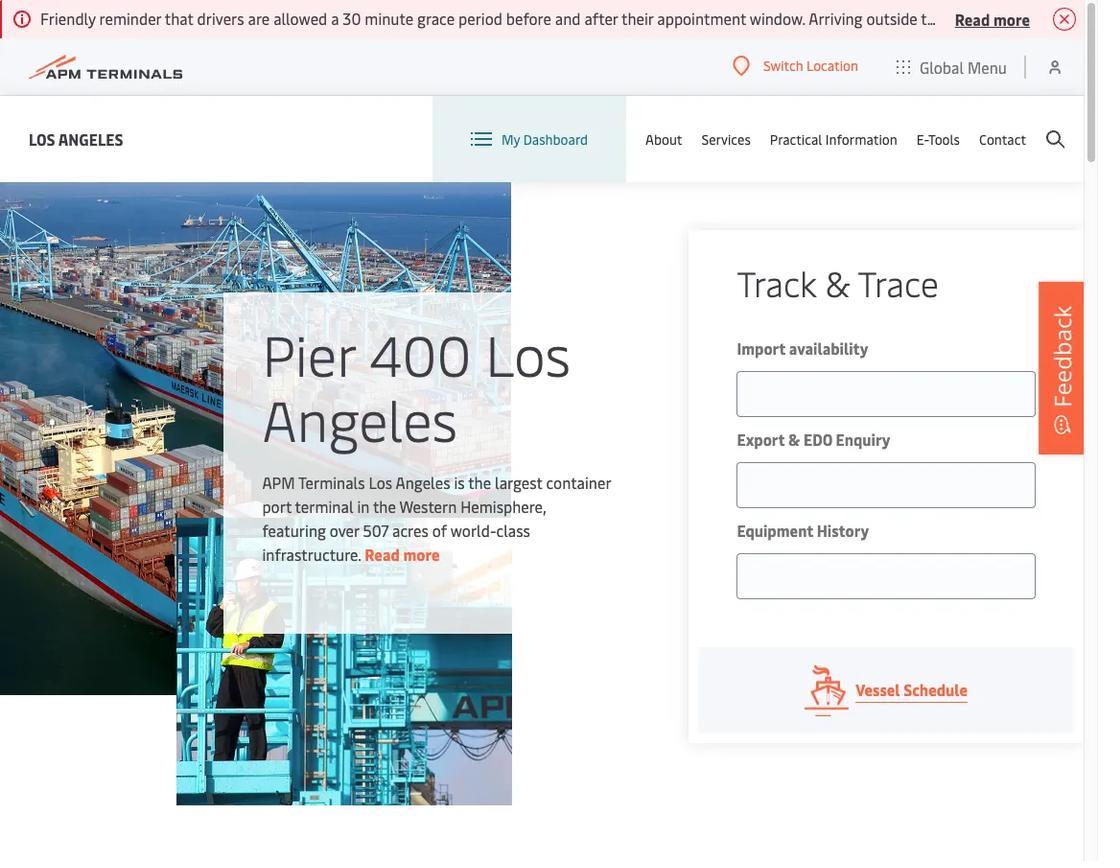 Task type: describe. For each thing, give the bounding box(es) containing it.
history
[[817, 520, 869, 541]]

import availability
[[737, 338, 868, 359]]

switch location
[[763, 57, 858, 75]]

practical information
[[770, 130, 898, 148]]

los angeles pier 400 image
[[0, 182, 512, 695]]

over
[[330, 519, 359, 541]]

export
[[737, 429, 785, 450]]

e-tools button
[[917, 96, 960, 182]]

los for apm terminals los angeles is the largest container port terminal in the western hemisphere, featuring over 507 acres of world-class infrastructure.
[[369, 471, 392, 493]]

in
[[357, 495, 370, 517]]

apm terminals los angeles is the largest container port terminal in the western hemisphere, featuring over 507 acres of world-class infrastructure.
[[262, 471, 611, 564]]

track
[[737, 259, 817, 306]]

availability
[[789, 338, 868, 359]]

los for pier 400 los angeles
[[485, 315, 571, 391]]

track & trace
[[737, 259, 939, 306]]

enquiry
[[836, 429, 890, 450]]

about
[[646, 130, 682, 148]]

class
[[496, 519, 530, 541]]

more for read more button at top right
[[994, 8, 1030, 29]]

infrastructure.
[[262, 543, 361, 564]]

terminal
[[295, 495, 354, 517]]

tools
[[929, 130, 960, 148]]

apm
[[262, 471, 295, 493]]

of
[[432, 519, 447, 541]]

switch location button
[[733, 55, 858, 76]]

terminals
[[298, 471, 365, 493]]

is
[[454, 471, 465, 493]]

read more for the read more link
[[365, 543, 440, 564]]

read more button
[[955, 7, 1030, 31]]

read more link
[[365, 543, 440, 564]]

world-
[[451, 519, 496, 541]]

read more for read more button at top right
[[955, 8, 1030, 29]]

equipment
[[737, 520, 814, 541]]

vessel schedule link
[[699, 647, 1074, 734]]

more for the read more link
[[403, 543, 440, 564]]

vessel
[[856, 679, 900, 700]]

0 vertical spatial the
[[468, 471, 491, 493]]

acres
[[392, 519, 429, 541]]

menu
[[968, 56, 1007, 77]]

angeles for pier
[[262, 380, 458, 456]]

largest
[[495, 471, 543, 493]]

400
[[370, 315, 471, 391]]

information
[[826, 130, 898, 148]]



Task type: locate. For each thing, give the bounding box(es) containing it.
e-
[[917, 130, 929, 148]]

1 horizontal spatial los
[[369, 471, 392, 493]]

more left close alert image
[[994, 8, 1030, 29]]

read
[[955, 8, 990, 29], [365, 543, 400, 564]]

angeles inside apm terminals los angeles is the largest container port terminal in the western hemisphere, featuring over 507 acres of world-class infrastructure.
[[396, 471, 450, 493]]

los
[[29, 128, 55, 149], [485, 315, 571, 391], [369, 471, 392, 493]]

more down acres
[[403, 543, 440, 564]]

& for trace
[[825, 259, 850, 306]]

export & edo enquiry
[[737, 429, 890, 450]]

feedback button
[[1039, 282, 1087, 455]]

featuring
[[262, 519, 326, 541]]

1 vertical spatial more
[[403, 543, 440, 564]]

about button
[[646, 96, 682, 182]]

read more up menu
[[955, 8, 1030, 29]]

1 vertical spatial los
[[485, 315, 571, 391]]

1 horizontal spatial &
[[825, 259, 850, 306]]

1 vertical spatial read
[[365, 543, 400, 564]]

pier 400 los angeles
[[262, 315, 571, 456]]

global
[[920, 56, 964, 77]]

container
[[546, 471, 611, 493]]

the right in
[[373, 495, 396, 517]]

location
[[807, 57, 858, 75]]

dashboard
[[523, 130, 588, 148]]

close alert image
[[1053, 8, 1076, 31]]

0 horizontal spatial &
[[788, 429, 800, 450]]

&
[[825, 259, 850, 306], [788, 429, 800, 450]]

edo
[[804, 429, 832, 450]]

2 horizontal spatial los
[[485, 315, 571, 391]]

0 vertical spatial read more
[[955, 8, 1030, 29]]

trace
[[858, 259, 939, 306]]

global menu
[[920, 56, 1007, 77]]

read for the read more link
[[365, 543, 400, 564]]

pier
[[262, 315, 355, 391]]

contact
[[979, 130, 1026, 148]]

read inside button
[[955, 8, 990, 29]]

read for read more button at top right
[[955, 8, 990, 29]]

angeles for apm
[[396, 471, 450, 493]]

schedule
[[904, 679, 968, 700]]

0 horizontal spatial the
[[373, 495, 396, 517]]

los inside 'link'
[[29, 128, 55, 149]]

0 vertical spatial angeles
[[58, 128, 123, 149]]

more inside button
[[994, 8, 1030, 29]]

1 vertical spatial read more
[[365, 543, 440, 564]]

& left trace
[[825, 259, 850, 306]]

global menu button
[[878, 38, 1026, 95]]

vessel schedule
[[856, 679, 968, 700]]

0 vertical spatial &
[[825, 259, 850, 306]]

read more
[[955, 8, 1030, 29], [365, 543, 440, 564]]

1 vertical spatial the
[[373, 495, 396, 517]]

0 horizontal spatial read
[[365, 543, 400, 564]]

los angeles
[[29, 128, 123, 149]]

services
[[702, 130, 751, 148]]

e-tools
[[917, 130, 960, 148]]

services button
[[702, 96, 751, 182]]

507
[[363, 519, 389, 541]]

my
[[502, 130, 520, 148]]

los angeles link
[[29, 127, 123, 151]]

& left "edo"
[[788, 429, 800, 450]]

my dashboard
[[502, 130, 588, 148]]

2 vertical spatial angeles
[[396, 471, 450, 493]]

the right is
[[468, 471, 491, 493]]

hemisphere,
[[461, 495, 546, 517]]

los inside apm terminals los angeles is the largest container port terminal in the western hemisphere, featuring over 507 acres of world-class infrastructure.
[[369, 471, 392, 493]]

equipment history
[[737, 520, 869, 541]]

0 horizontal spatial more
[[403, 543, 440, 564]]

western
[[399, 495, 457, 517]]

0 vertical spatial los
[[29, 128, 55, 149]]

1 horizontal spatial read more
[[955, 8, 1030, 29]]

my dashboard button
[[471, 96, 588, 182]]

la secondary image
[[177, 518, 512, 806]]

1 horizontal spatial read
[[955, 8, 990, 29]]

0 vertical spatial more
[[994, 8, 1030, 29]]

the
[[468, 471, 491, 493], [373, 495, 396, 517]]

& for edo
[[788, 429, 800, 450]]

switch
[[763, 57, 803, 75]]

read up global menu on the top right of the page
[[955, 8, 990, 29]]

angeles inside los angeles 'link'
[[58, 128, 123, 149]]

angeles
[[58, 128, 123, 149], [262, 380, 458, 456], [396, 471, 450, 493]]

1 horizontal spatial more
[[994, 8, 1030, 29]]

0 vertical spatial read
[[955, 8, 990, 29]]

1 horizontal spatial the
[[468, 471, 491, 493]]

read down 507
[[365, 543, 400, 564]]

feedback
[[1046, 306, 1078, 408]]

angeles inside pier 400 los angeles
[[262, 380, 458, 456]]

read more down acres
[[365, 543, 440, 564]]

port
[[262, 495, 292, 517]]

1 vertical spatial angeles
[[262, 380, 458, 456]]

0 horizontal spatial read more
[[365, 543, 440, 564]]

los inside pier 400 los angeles
[[485, 315, 571, 391]]

0 horizontal spatial los
[[29, 128, 55, 149]]

import
[[737, 338, 786, 359]]

contact button
[[979, 96, 1026, 182]]

2 vertical spatial los
[[369, 471, 392, 493]]

1 vertical spatial &
[[788, 429, 800, 450]]

more
[[994, 8, 1030, 29], [403, 543, 440, 564]]

practical
[[770, 130, 822, 148]]

practical information button
[[770, 96, 898, 182]]



Task type: vqa. For each thing, say whether or not it's contained in the screenshot.
Los to the middle
yes



